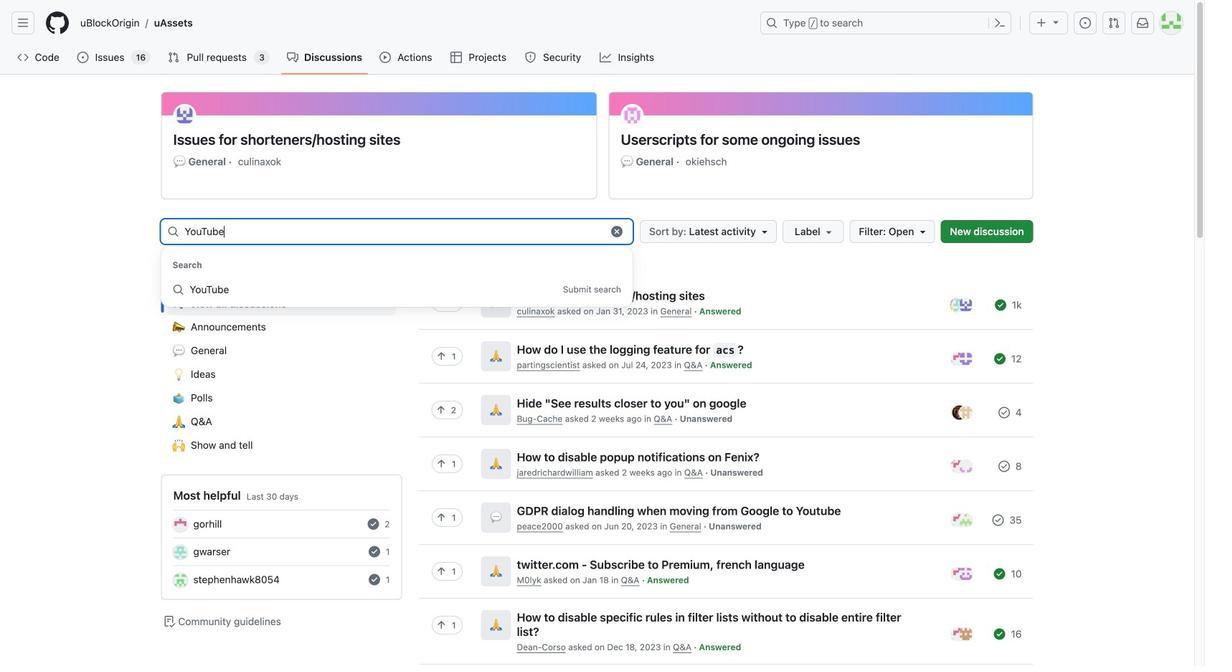 Task type: describe. For each thing, give the bounding box(es) containing it.
@gwarser image
[[173, 546, 188, 560]]

@bug cache image
[[959, 406, 973, 420]]

arrow up image for @gwarser icon
[[435, 297, 447, 309]]

code image
[[17, 52, 29, 63]]

Search all discussions text field
[[185, 220, 602, 243]]

plus image
[[1036, 17, 1048, 29]]

search image
[[168, 226, 179, 238]]

@3xploiton3 image
[[953, 406, 967, 420]]

git pull request image
[[168, 52, 180, 63]]

1021 comments: culinaxok, 07:59am on january 31, 2023 image
[[995, 299, 1007, 311]]

checklist image
[[164, 616, 175, 628]]

12 comments: partingscientist, 05:36am on july 24, 2023 image
[[995, 353, 1006, 365]]

@gorhill image for @peace2000 image
[[953, 513, 967, 528]]

@gorhill image up @gwarser image
[[173, 518, 188, 532]]

@gorhill image
[[953, 352, 967, 366]]

shield image
[[525, 52, 536, 63]]

arrow up image for @gorhill icon associated with @dean corso icon in the bottom right of the page
[[435, 620, 447, 631]]

git pull request image
[[1109, 17, 1120, 29]]

issue opened image
[[1080, 17, 1091, 29]]

@stephenhawk8054 image
[[173, 574, 188, 588]]

x circle fill image
[[611, 226, 623, 238]]

35 comments: peace2000, 12:49pm on june 20, 2023 image
[[993, 515, 1004, 526]]

homepage image
[[46, 11, 69, 34]]

1 horizontal spatial comment discussion image
[[287, 52, 298, 63]]

arrow up image for @gorhill image
[[435, 351, 447, 362]]

16 comments: dean-corso, 02:08pm on december 18, 2023 image
[[994, 629, 1006, 640]]

1 triangle down image from the left
[[759, 226, 771, 238]]

okiehsch image
[[621, 104, 644, 127]]



Task type: locate. For each thing, give the bounding box(es) containing it.
1 horizontal spatial triangle down image
[[917, 226, 929, 238]]

3 arrow up image from the top
[[435, 620, 447, 631]]

arrow up image
[[435, 297, 447, 309], [435, 351, 447, 362], [435, 405, 447, 416], [435, 512, 447, 524]]

1 arrow up image from the top
[[435, 459, 447, 470]]

list
[[75, 11, 752, 34], [161, 92, 1034, 222], [419, 276, 1034, 667], [161, 287, 402, 464]]

check circle fill image for @stephenhawk8054 "icon"
[[369, 574, 380, 586]]

2 arrow up image from the top
[[435, 566, 447, 578]]

triangle down image
[[759, 226, 771, 238], [917, 226, 929, 238]]

1 vertical spatial comment discussion image
[[173, 299, 184, 310]]

2 vertical spatial arrow up image
[[435, 620, 447, 631]]

arrow up image for @3xploiton3 icon
[[435, 405, 447, 416]]

@gorhill image for '@m0lyk' image
[[953, 567, 967, 581]]

4 arrow up image from the top
[[435, 512, 447, 524]]

comment discussion image
[[287, 52, 298, 63], [173, 299, 184, 310]]

1 check circle fill image from the top
[[369, 547, 380, 558]]

@peace2000 image
[[959, 513, 973, 528]]

1 vertical spatial check circle fill image
[[369, 574, 380, 586]]

0 vertical spatial check circle fill image
[[369, 547, 380, 558]]

@gorhill image left 16 comments: dean-corso, 02:08pm on december 18, 2023 icon
[[953, 628, 967, 642]]

@dean corso image
[[959, 628, 973, 642]]

command palette image
[[995, 17, 1006, 29]]

3 arrow up image from the top
[[435, 405, 447, 416]]

@gorhill image left 8 comments: jaredrichardwilliam, 10:56am on march 06 icon
[[953, 460, 967, 474]]

check circle fill image
[[369, 547, 380, 558], [369, 574, 380, 586]]

check circle fill image
[[368, 519, 379, 530]]

issue opened image
[[77, 52, 89, 63]]

arrow up image for @gorhill icon corresponding to '@m0lyk' image
[[435, 566, 447, 578]]

10 comments: m0lyk, 04:55am on january 18 image
[[994, 569, 1006, 580]]

0 vertical spatial arrow up image
[[435, 459, 447, 470]]

arrow up image for @gorhill icon associated with @peace2000 image
[[435, 512, 447, 524]]

@gorhill image left 10 comments: m0lyk, 04:55am on january 18 icon
[[953, 567, 967, 581]]

culinaxok image
[[173, 104, 196, 127]]

play image
[[380, 52, 391, 63]]

2 triangle down image from the left
[[917, 226, 929, 238]]

arrow up image for @gorhill icon associated with @jaredrichardwilliam image
[[435, 459, 447, 470]]

@gorhill image for @jaredrichardwilliam image
[[953, 460, 967, 474]]

2 arrow up image from the top
[[435, 351, 447, 362]]

1 arrow up image from the top
[[435, 297, 447, 309]]

@culinaxok image
[[959, 298, 973, 312]]

check circle fill image for @gwarser image
[[369, 547, 380, 558]]

graph image
[[600, 52, 611, 63]]

triangle down image
[[1051, 16, 1062, 28]]

0 vertical spatial comment discussion image
[[287, 52, 298, 63]]

4 comments: bug-cache, 08:56pm on march 08 image
[[999, 407, 1010, 419]]

1 vertical spatial arrow up image
[[435, 566, 447, 578]]

8 comments: jaredrichardwilliam, 10:56am on march 06 image
[[999, 461, 1010, 472]]

@partingscientist image
[[959, 352, 973, 366]]

@m0lyk image
[[959, 567, 973, 581]]

@jaredrichardwilliam image
[[959, 460, 973, 474]]

@gorhill image
[[953, 460, 967, 474], [953, 513, 967, 528], [173, 518, 188, 532], [953, 567, 967, 581], [953, 628, 967, 642]]

@gwarser image
[[953, 298, 967, 312]]

notifications image
[[1137, 17, 1149, 29]]

2 check circle fill image from the top
[[369, 574, 380, 586]]

@gorhill image for @dean corso icon in the bottom right of the page
[[953, 628, 967, 642]]

@gorhill image left 35 comments: peace2000, 12:49pm on june 20, 2023 'icon'
[[953, 513, 967, 528]]

arrow up image
[[435, 459, 447, 470], [435, 566, 447, 578], [435, 620, 447, 631]]

table image
[[451, 52, 462, 63]]

0 horizontal spatial triangle down image
[[759, 226, 771, 238]]

0 horizontal spatial comment discussion image
[[173, 299, 184, 310]]



Task type: vqa. For each thing, say whether or not it's contained in the screenshot.
filter image
no



